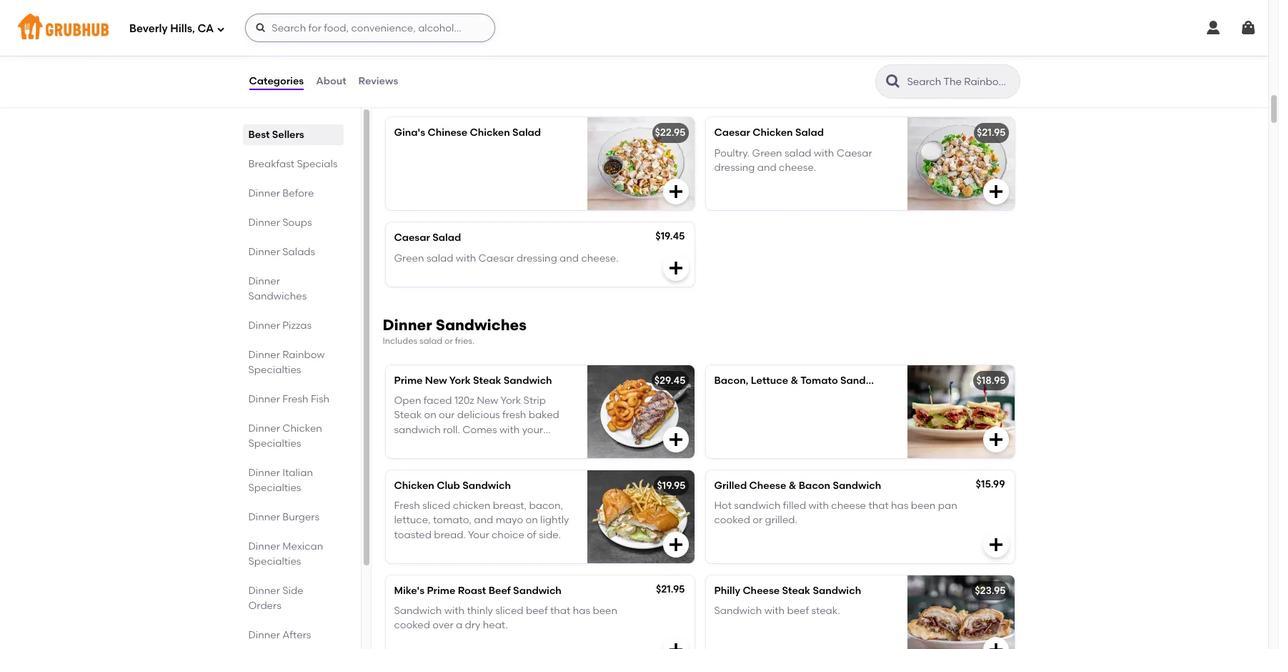 Task type: vqa. For each thing, say whether or not it's contained in the screenshot.
the
no



Task type: locate. For each thing, give the bounding box(es) containing it.
1 horizontal spatial cooked
[[715, 514, 751, 526]]

dinner for dinner salads
[[248, 246, 280, 258]]

1 horizontal spatial beef
[[788, 605, 809, 617]]

1 vertical spatial of
[[527, 529, 537, 541]]

cheese up filled
[[750, 480, 787, 492]]

dinner inside "tab"
[[248, 246, 280, 258]]

0 horizontal spatial of
[[429, 438, 439, 450]]

dinner inside dinner sandwiches
[[248, 275, 280, 287]]

new up delicious
[[477, 395, 499, 407]]

specialties inside dinner mexican specialties
[[248, 556, 301, 568]]

dinner inside dinner chicken specialties
[[248, 423, 280, 435]]

dinner left soups
[[248, 217, 280, 229]]

&
[[791, 374, 799, 387], [789, 480, 797, 492]]

green down caesar chicken salad
[[753, 147, 783, 159]]

orders
[[248, 600, 282, 612]]

philly cheese steak sandwich
[[715, 585, 862, 597]]

prime
[[394, 374, 423, 387], [427, 585, 456, 597]]

fries.
[[455, 336, 475, 346]]

0 horizontal spatial steak
[[394, 409, 422, 421]]

dinner down breakfast
[[248, 187, 280, 199]]

with inside sandwich with thinly sliced beef that has been cooked over a dry heat.
[[444, 605, 465, 617]]

& for bacon
[[789, 480, 797, 492]]

hot
[[715, 500, 732, 512]]

1 horizontal spatial $21.95
[[977, 127, 1006, 139]]

search icon image
[[885, 73, 902, 90]]

0 horizontal spatial york
[[450, 374, 471, 387]]

sandwich down 'open'
[[394, 424, 441, 436]]

been inside hot sandwich filled with cheese that has been pan cooked or grilled.
[[911, 500, 936, 512]]

steak down 'open'
[[394, 409, 422, 421]]

dinner afters tab
[[248, 628, 338, 643]]

cheese up sandwich with beef steak.
[[743, 585, 780, 597]]

1 vertical spatial has
[[573, 605, 591, 617]]

cheese for with
[[743, 585, 780, 597]]

has for grilled cheese & bacon sandwich
[[892, 500, 909, 512]]

dinner down the dinner salads
[[248, 275, 280, 287]]

sandwich down "mike's"
[[394, 605, 442, 617]]

with down fresh
[[500, 424, 520, 436]]

or
[[445, 336, 453, 346], [753, 514, 763, 526]]

2 specialties from the top
[[248, 438, 301, 450]]

with down bacon
[[809, 500, 829, 512]]

dinner pizzas tab
[[248, 318, 338, 333]]

fresh
[[283, 393, 309, 405], [394, 500, 420, 512]]

1 horizontal spatial that
[[869, 500, 889, 512]]

0 vertical spatial salad
[[785, 147, 812, 159]]

sandwiches inside dinner sandwiches includes salad or fries.
[[436, 316, 527, 334]]

chicken right chinese
[[470, 127, 510, 139]]

1 horizontal spatial or
[[753, 514, 763, 526]]

0 vertical spatial cooked
[[715, 514, 751, 526]]

salad inside dinner sandwiches includes salad or fries.
[[420, 336, 443, 346]]

1 horizontal spatial has
[[892, 500, 909, 512]]

and
[[534, 42, 553, 54], [758, 162, 777, 174], [560, 252, 579, 264], [474, 514, 494, 526]]

dinner inside dinner sandwiches includes salad or fries.
[[383, 316, 432, 334]]

fish
[[311, 393, 330, 405]]

0 horizontal spatial been
[[593, 605, 618, 617]]

on inside fresh sliced chicken breast, bacon, lettuce, tomato, and mayo on lightly toasted bread. your choice of side.
[[526, 514, 538, 526]]

faced
[[424, 395, 452, 407]]

that inside hot sandwich filled with cheese that has been pan cooked or grilled.
[[869, 500, 889, 512]]

dinner for dinner burgers
[[248, 511, 280, 523]]

beef right thinly
[[526, 605, 548, 617]]

1 vertical spatial choice
[[492, 529, 525, 541]]

and inside poultry. green salad with caesar dressing and cheese.
[[758, 162, 777, 174]]

1 vertical spatial cheese
[[743, 585, 780, 597]]

dinner inside dinner mexican specialties
[[248, 541, 280, 553]]

dinner down dinner burgers
[[248, 541, 280, 553]]

steak
[[473, 374, 502, 387], [394, 409, 422, 421], [783, 585, 811, 597]]

svg image for poultry. green salad with caesar dressing and cheese.
[[988, 183, 1005, 200]]

svg image
[[1205, 19, 1223, 36], [1241, 19, 1258, 36], [217, 25, 225, 33], [988, 78, 1005, 95], [667, 183, 685, 200], [988, 431, 1005, 448], [988, 536, 1005, 553], [667, 641, 685, 649]]

1 horizontal spatial cheese.
[[779, 162, 817, 174]]

mike's prime roast beef sandwich
[[394, 585, 562, 597]]

2 vertical spatial salad
[[420, 336, 443, 346]]

dinner salads
[[248, 246, 315, 258]]

open
[[394, 395, 421, 407]]

or inside hot sandwich filled with cheese that has been pan cooked or grilled.
[[753, 514, 763, 526]]

sandwich up the steak.
[[813, 585, 862, 597]]

1 vertical spatial new
[[477, 395, 499, 407]]

filled
[[783, 500, 807, 512]]

1 horizontal spatial on
[[526, 514, 538, 526]]

reviews
[[359, 75, 398, 87]]

tomato
[[801, 374, 838, 387]]

dinner before tab
[[248, 186, 338, 201]]

specialties
[[248, 364, 301, 376], [248, 438, 301, 450], [248, 482, 301, 494], [248, 556, 301, 568]]

sandwiches
[[248, 290, 307, 302], [436, 316, 527, 334]]

steak.
[[812, 605, 841, 617]]

or left fries.
[[445, 336, 453, 346]]

has
[[892, 500, 909, 512], [573, 605, 591, 617]]

dinner sandwiches includes salad or fries.
[[383, 316, 527, 346]]

specialties inside dinner italian specialties
[[248, 482, 301, 494]]

1 horizontal spatial new
[[477, 395, 499, 407]]

chicken left club
[[394, 480, 435, 492]]

1 horizontal spatial sandwich
[[735, 500, 781, 512]]

dinner down dinner soups
[[248, 246, 280, 258]]

sides.
[[441, 438, 468, 450]]

main navigation navigation
[[0, 0, 1269, 56]]

new up the faced
[[425, 374, 447, 387]]

sandwich with thinly sliced beef that has been cooked over a dry heat.
[[394, 605, 618, 632]]

2 horizontal spatial steak
[[783, 585, 811, 597]]

3 specialties from the top
[[248, 482, 301, 494]]

includes
[[383, 336, 418, 346]]

1 horizontal spatial prime
[[427, 585, 456, 597]]

cooked down hot
[[715, 514, 751, 526]]

120z
[[455, 395, 475, 407]]

0 horizontal spatial beef
[[526, 605, 548, 617]]

specialties inside dinner rainbow specialties
[[248, 364, 301, 376]]

cooked inside sandwich with thinly sliced beef that has been cooked over a dry heat.
[[394, 619, 430, 632]]

dinner up includes at the bottom of the page
[[383, 316, 432, 334]]

1 vertical spatial sandwiches
[[436, 316, 527, 334]]

of left the 'sides.'
[[429, 438, 439, 450]]

0 horizontal spatial prime
[[394, 374, 423, 387]]

new inside open faced 120z new york strip steak on our delicious fresh baked sandwich roll.  comes with your choice of sides.
[[477, 395, 499, 407]]

sandwiches for dinner sandwiches
[[248, 290, 307, 302]]

breast,
[[493, 500, 527, 512]]

specialties inside dinner chicken specialties
[[248, 438, 301, 450]]

with down caesar chicken salad
[[814, 147, 835, 159]]

your
[[522, 424, 544, 436]]

1 horizontal spatial choice
[[492, 529, 525, 541]]

dinner for dinner italian specialties
[[248, 467, 280, 479]]

breakfast specials tab
[[248, 157, 338, 172]]

0 vertical spatial that
[[869, 500, 889, 512]]

about
[[316, 75, 346, 87]]

salad down caesar chicken salad
[[785, 147, 812, 159]]

0 horizontal spatial sliced
[[423, 500, 451, 512]]

dinner up dinner chicken specialties
[[248, 393, 280, 405]]

0 vertical spatial has
[[892, 500, 909, 512]]

choice down mayo
[[492, 529, 525, 541]]

gina's
[[394, 127, 425, 139]]

1 vertical spatial or
[[753, 514, 763, 526]]

svg image for open faced 120z new york strip steak on our delicious fresh baked sandwich roll.  comes with your choice of sides.
[[667, 431, 685, 448]]

chicken
[[470, 127, 510, 139], [753, 127, 793, 139], [283, 423, 322, 435], [394, 480, 435, 492]]

0 horizontal spatial sandwich
[[394, 424, 441, 436]]

dinner inside dinner italian specialties
[[248, 467, 280, 479]]

& up filled
[[789, 480, 797, 492]]

sandwich down philly
[[715, 605, 762, 617]]

specialties up italian
[[248, 438, 301, 450]]

0 horizontal spatial has
[[573, 605, 591, 617]]

0 vertical spatial been
[[911, 500, 936, 512]]

dinner down dinner fresh fish
[[248, 423, 280, 435]]

dinner salads tab
[[248, 245, 338, 260]]

bread.
[[434, 529, 466, 541]]

specials
[[297, 158, 338, 170]]

mexican
[[283, 541, 323, 553]]

green down caesar salad
[[394, 252, 424, 264]]

0 vertical spatial or
[[445, 336, 453, 346]]

choice down 'open'
[[394, 438, 427, 450]]

lettuce
[[751, 374, 789, 387]]

cheese
[[750, 480, 787, 492], [743, 585, 780, 597]]

0 vertical spatial choice
[[394, 438, 427, 450]]

prime left roast
[[427, 585, 456, 597]]

1 horizontal spatial sliced
[[496, 605, 524, 617]]

fresh left fish
[[283, 393, 309, 405]]

1 horizontal spatial dressing
[[715, 162, 755, 174]]

0 horizontal spatial green
[[394, 252, 424, 264]]

sandwich up chicken
[[463, 480, 511, 492]]

cheese.
[[779, 162, 817, 174], [582, 252, 619, 264]]

1 vertical spatial dressing
[[517, 252, 558, 264]]

dinner side orders
[[248, 585, 304, 612]]

0 horizontal spatial fresh
[[283, 393, 309, 405]]

1 vertical spatial fresh
[[394, 500, 420, 512]]

0 vertical spatial of
[[429, 438, 439, 450]]

0 vertical spatial on
[[424, 409, 437, 421]]

chicken down dinner fresh fish tab
[[283, 423, 322, 435]]

salad right includes at the bottom of the page
[[420, 336, 443, 346]]

dinner for dinner afters
[[248, 629, 280, 641]]

fresh up lettuce,
[[394, 500, 420, 512]]

salad inside poultry. green salad with caesar dressing and cheese.
[[785, 147, 812, 159]]

that inside sandwich with thinly sliced beef that has been cooked over a dry heat.
[[551, 605, 571, 617]]

0 horizontal spatial cooked
[[394, 619, 430, 632]]

sandwiches inside tab
[[248, 290, 307, 302]]

dinner fresh fish tab
[[248, 392, 338, 407]]

1 vertical spatial sliced
[[496, 605, 524, 617]]

0 vertical spatial fresh
[[283, 393, 309, 405]]

dinner side orders tab
[[248, 583, 338, 613]]

0 horizontal spatial sandwiches
[[248, 290, 307, 302]]

on down the faced
[[424, 409, 437, 421]]

0 vertical spatial steak
[[473, 374, 502, 387]]

$29.45
[[655, 374, 686, 387]]

salad.
[[757, 42, 786, 54]]

specialties down rainbow on the bottom left of the page
[[248, 364, 301, 376]]

1 vertical spatial $21.95
[[656, 583, 685, 595]]

new
[[425, 374, 447, 387], [477, 395, 499, 407]]

sandwich inside open faced 120z new york strip steak on our delicious fresh baked sandwich roll.  comes with your choice of sides.
[[394, 424, 441, 436]]

1 vertical spatial york
[[501, 395, 521, 407]]

with up a
[[444, 605, 465, 617]]

steak inside open faced 120z new york strip steak on our delicious fresh baked sandwich roll.  comes with your choice of sides.
[[394, 409, 422, 421]]

dinner inside dinner rainbow specialties
[[248, 349, 280, 361]]

dinner soups tab
[[248, 215, 338, 230]]

toasted
[[394, 529, 432, 541]]

sliced
[[423, 500, 451, 512], [496, 605, 524, 617]]

specialties down mexican
[[248, 556, 301, 568]]

svg image for sandwich with beef steak.
[[988, 641, 1005, 649]]

1 beef from the left
[[526, 605, 548, 617]]

1 horizontal spatial sandwiches
[[436, 316, 527, 334]]

1 vertical spatial cooked
[[394, 619, 430, 632]]

0 vertical spatial sliced
[[423, 500, 451, 512]]

1 vertical spatial been
[[593, 605, 618, 617]]

$21.95 down 'search the rainbow bar and grill' search box
[[977, 127, 1006, 139]]

4 specialties from the top
[[248, 556, 301, 568]]

salad down caesar salad
[[427, 252, 454, 264]]

prime new york steak sandwich
[[394, 374, 552, 387]]

breakfast specials
[[248, 158, 338, 170]]

0 horizontal spatial that
[[551, 605, 571, 617]]

specialties down italian
[[248, 482, 301, 494]]

1 horizontal spatial been
[[911, 500, 936, 512]]

greek salad
[[394, 22, 455, 34]]

york up 120z
[[450, 374, 471, 387]]

that for cheese
[[869, 500, 889, 512]]

choice
[[394, 438, 427, 450], [492, 529, 525, 541]]

1 horizontal spatial fresh
[[394, 500, 420, 512]]

sandwich
[[504, 374, 552, 387], [841, 374, 889, 387], [463, 480, 511, 492], [833, 480, 882, 492], [513, 585, 562, 597], [813, 585, 862, 597], [394, 605, 442, 617], [715, 605, 762, 617]]

sandwich up grilled.
[[735, 500, 781, 512]]

salad
[[426, 22, 455, 34], [513, 127, 541, 139], [796, 127, 824, 139], [433, 232, 461, 244]]

dinner for dinner chicken specialties
[[248, 423, 280, 435]]

dinner burgers tab
[[248, 510, 338, 525]]

caesar salad
[[394, 232, 461, 244]]

sliced inside sandwich with thinly sliced beef that has been cooked over a dry heat.
[[496, 605, 524, 617]]

0 horizontal spatial or
[[445, 336, 453, 346]]

bacon
[[799, 480, 831, 492]]

1 specialties from the top
[[248, 364, 301, 376]]

of
[[429, 438, 439, 450], [527, 529, 537, 541]]

grilled cheese & bacon sandwich
[[715, 480, 882, 492]]

0 horizontal spatial on
[[424, 409, 437, 421]]

prime up 'open'
[[394, 374, 423, 387]]

your
[[468, 529, 490, 541]]

dinner chicken specialties tab
[[248, 421, 338, 451]]

dinner down orders
[[248, 629, 280, 641]]

sandwiches up dinner pizzas
[[248, 290, 307, 302]]

beef inside sandwich with thinly sliced beef that has been cooked over a dry heat.
[[526, 605, 548, 617]]

1 vertical spatial &
[[789, 480, 797, 492]]

of left the side.
[[527, 529, 537, 541]]

caesar
[[715, 127, 751, 139], [837, 147, 873, 159], [394, 232, 430, 244], [479, 252, 514, 264]]

1 horizontal spatial of
[[527, 529, 537, 541]]

1 vertical spatial that
[[551, 605, 571, 617]]

has inside hot sandwich filled with cheese that has been pan cooked or grilled.
[[892, 500, 909, 512]]

0 vertical spatial york
[[450, 374, 471, 387]]

comes
[[463, 424, 497, 436]]

burgers
[[283, 511, 320, 523]]

1 vertical spatial on
[[526, 514, 538, 526]]

0 vertical spatial sandwiches
[[248, 290, 307, 302]]

0 vertical spatial green
[[753, 147, 783, 159]]

bacon, lettuce & tomato sandwich image
[[908, 365, 1015, 458]]

beef down philly cheese steak sandwich
[[788, 605, 809, 617]]

1 horizontal spatial green
[[753, 147, 783, 159]]

dinner for dinner side orders
[[248, 585, 280, 597]]

side.
[[539, 529, 561, 541]]

dinner for dinner rainbow specialties
[[248, 349, 280, 361]]

has inside sandwich with thinly sliced beef that has been cooked over a dry heat.
[[573, 605, 591, 617]]

or inside dinner sandwiches includes salad or fries.
[[445, 336, 453, 346]]

beef
[[526, 605, 548, 617], [788, 605, 809, 617]]

york up fresh
[[501, 395, 521, 407]]

steak up sandwich with beef steak.
[[783, 585, 811, 597]]

reviews button
[[358, 56, 399, 107]]

sandwiches up fries.
[[436, 316, 527, 334]]

dinner left burgers
[[248, 511, 280, 523]]

$21.95 left philly
[[656, 583, 685, 595]]

dinner up orders
[[248, 585, 280, 597]]

cooked left over
[[394, 619, 430, 632]]

0 vertical spatial dressing
[[715, 162, 755, 174]]

0 horizontal spatial cheese.
[[582, 252, 619, 264]]

or left grilled.
[[753, 514, 763, 526]]

dinner inside dinner side orders
[[248, 585, 280, 597]]

choice inside fresh sliced chicken breast, bacon, lettuce, tomato, and mayo on lightly toasted bread. your choice of side.
[[492, 529, 525, 541]]

0 vertical spatial &
[[791, 374, 799, 387]]

on down bacon,
[[526, 514, 538, 526]]

sliced up 'heat.'
[[496, 605, 524, 617]]

dinner left italian
[[248, 467, 280, 479]]

0 vertical spatial $21.95
[[977, 127, 1006, 139]]

sandwiches for dinner sandwiches includes salad or fries.
[[436, 316, 527, 334]]

1 vertical spatial prime
[[427, 585, 456, 597]]

& left the "tomato"
[[791, 374, 799, 387]]

sliced up tomato,
[[423, 500, 451, 512]]

1 vertical spatial sandwich
[[735, 500, 781, 512]]

been inside sandwich with thinly sliced beef that has been cooked over a dry heat.
[[593, 605, 618, 617]]

dressing
[[715, 162, 755, 174], [517, 252, 558, 264]]

sliced inside fresh sliced chicken breast, bacon, lettuce, tomato, and mayo on lightly toasted bread. your choice of side.
[[423, 500, 451, 512]]

0 vertical spatial cheese.
[[779, 162, 817, 174]]

0 vertical spatial new
[[425, 374, 447, 387]]

bacon,
[[715, 374, 749, 387]]

greek salad image
[[587, 12, 695, 105]]

dinner for dinner before
[[248, 187, 280, 199]]

0 horizontal spatial choice
[[394, 438, 427, 450]]

svg image
[[255, 22, 267, 34], [988, 183, 1005, 200], [667, 260, 685, 277], [667, 431, 685, 448], [667, 536, 685, 553], [988, 641, 1005, 649]]

1 vertical spatial steak
[[394, 409, 422, 421]]

0 vertical spatial sandwich
[[394, 424, 441, 436]]

salad
[[785, 147, 812, 159], [427, 252, 454, 264], [420, 336, 443, 346]]

0 vertical spatial cheese
[[750, 480, 787, 492]]

dinner left pizzas
[[248, 320, 280, 332]]

beverly
[[129, 22, 168, 35]]

1 horizontal spatial york
[[501, 395, 521, 407]]

dinner sandwiches
[[248, 275, 307, 302]]

dinner down dinner pizzas
[[248, 349, 280, 361]]

steak up 120z
[[473, 374, 502, 387]]



Task type: describe. For each thing, give the bounding box(es) containing it.
hot sandwich filled with cheese that has been pan cooked or grilled.
[[715, 500, 958, 526]]

baked
[[529, 409, 560, 421]]

dinner for dinner sandwiches includes salad or fries.
[[383, 316, 432, 334]]

caesar chicken salad
[[715, 127, 824, 139]]

grilled
[[715, 480, 747, 492]]

mike's
[[394, 585, 425, 597]]

dinner for dinner soups
[[248, 217, 280, 229]]

york inside open faced 120z new york strip steak on our delicious fresh baked sandwich roll.  comes with your choice of sides.
[[501, 395, 521, 407]]

dinner for dinner pizzas
[[248, 320, 280, 332]]

tomato,
[[433, 514, 472, 526]]

best sellers
[[248, 129, 304, 141]]

svg image for green salad with caesar dressing and cheese.
[[667, 260, 685, 277]]

0 horizontal spatial $21.95
[[656, 583, 685, 595]]

sandwich with beef steak.
[[715, 605, 841, 617]]

mayo
[[496, 514, 523, 526]]

choice inside open faced 120z new york strip steak on our delicious fresh baked sandwich roll.  comes with your choice of sides.
[[394, 438, 427, 450]]

sandwich right 'beef'
[[513, 585, 562, 597]]

sandwich right the "tomato"
[[841, 374, 889, 387]]

club
[[437, 480, 460, 492]]

over
[[433, 619, 454, 632]]

dinner rainbow specialties tab
[[248, 347, 338, 378]]

0 vertical spatial prime
[[394, 374, 423, 387]]

with inside poultry. green salad with caesar dressing and cheese.
[[814, 147, 835, 159]]

fresh sliced chicken breast, bacon, lettuce, tomato, and mayo on lightly toasted bread. your choice of side.
[[394, 500, 569, 541]]

dinner burgers
[[248, 511, 320, 523]]

dry
[[465, 619, 481, 632]]

svg image for fresh sliced chicken breast, bacon, lettuce, tomato, and mayo on lightly toasted bread. your choice of side.
[[667, 536, 685, 553]]

dinner afters
[[248, 629, 311, 641]]

$23.95
[[975, 585, 1006, 597]]

and inside fresh sliced chicken breast, bacon, lettuce, tomato, and mayo on lightly toasted bread. your choice of side.
[[474, 514, 494, 526]]

dinner rainbow specialties
[[248, 349, 325, 376]]

cheese for sandwich
[[750, 480, 787, 492]]

and inside tomatoes, cucumber, onion, and olives.
[[534, 42, 553, 54]]

dinner fresh fish
[[248, 393, 330, 405]]

tomatoes, cucumber, onion, and olives.
[[394, 42, 553, 69]]

sandwich up strip
[[504, 374, 552, 387]]

green salad with caesar dressing and cheese.
[[394, 252, 619, 264]]

with down philly cheese steak sandwich
[[765, 605, 785, 617]]

$22.95
[[655, 127, 686, 139]]

best sellers tab
[[248, 127, 338, 142]]

shellfish
[[715, 42, 754, 54]]

our
[[439, 409, 455, 421]]

lightly
[[541, 514, 569, 526]]

dinner chicken specialties
[[248, 423, 322, 450]]

dinner before
[[248, 187, 314, 199]]

of inside fresh sliced chicken breast, bacon, lettuce, tomato, and mayo on lightly toasted bread. your choice of side.
[[527, 529, 537, 541]]

dinner pizzas
[[248, 320, 312, 332]]

poultry. green salad with caesar dressing and cheese.
[[715, 147, 873, 174]]

dinner mexican specialties tab
[[248, 539, 338, 569]]

0 horizontal spatial dressing
[[517, 252, 558, 264]]

cucumber,
[[447, 42, 499, 54]]

$15.99
[[976, 478, 1006, 490]]

1 vertical spatial cheese.
[[582, 252, 619, 264]]

shellfish salad.
[[715, 42, 786, 54]]

open faced 120z new york strip steak on our delicious fresh baked sandwich roll.  comes with your choice of sides.
[[394, 395, 560, 450]]

been for hot sandwich filled with cheese that has been pan cooked or grilled.
[[911, 500, 936, 512]]

heat.
[[483, 619, 508, 632]]

1 vertical spatial salad
[[427, 252, 454, 264]]

specialties for chicken
[[248, 438, 301, 450]]

green inside poultry. green salad with caesar dressing and cheese.
[[753, 147, 783, 159]]

with inside hot sandwich filled with cheese that has been pan cooked or grilled.
[[809, 500, 829, 512]]

poultry.
[[715, 147, 750, 159]]

pizzas
[[283, 320, 312, 332]]

chicken club sandwich
[[394, 480, 511, 492]]

roll.
[[443, 424, 460, 436]]

pan
[[939, 500, 958, 512]]

sandwich inside sandwich with thinly sliced beef that has been cooked over a dry heat.
[[394, 605, 442, 617]]

sandwich inside hot sandwich filled with cheese that has been pan cooked or grilled.
[[735, 500, 781, 512]]

gina's chinese chicken salad image
[[587, 117, 695, 210]]

0 horizontal spatial new
[[425, 374, 447, 387]]

caesar inside poultry. green salad with caesar dressing and cheese.
[[837, 147, 873, 159]]

sellers
[[272, 129, 304, 141]]

philly cheese steak sandwich image
[[908, 575, 1015, 649]]

chicken club sandwich image
[[587, 470, 695, 563]]

chicken up poultry. green salad with caesar dressing and cheese.
[[753, 127, 793, 139]]

side
[[283, 585, 304, 597]]

strip
[[524, 395, 546, 407]]

dinner for dinner fresh fish
[[248, 393, 280, 405]]

$19.45
[[656, 230, 685, 243]]

best
[[248, 129, 270, 141]]

dinner italian specialties
[[248, 467, 313, 494]]

chicken
[[453, 500, 491, 512]]

chinese
[[428, 127, 468, 139]]

that for beef
[[551, 605, 571, 617]]

of inside open faced 120z new york strip steak on our delicious fresh baked sandwich roll.  comes with your choice of sides.
[[429, 438, 439, 450]]

soups
[[283, 217, 312, 229]]

$18.95
[[977, 374, 1006, 387]]

gina's chinese chicken salad
[[394, 127, 541, 139]]

olives.
[[394, 56, 424, 69]]

prime new york steak sandwich image
[[587, 365, 695, 458]]

bacon,
[[529, 500, 564, 512]]

beverly hills, ca
[[129, 22, 214, 35]]

tomatoes,
[[394, 42, 445, 54]]

dinner mexican specialties
[[248, 541, 323, 568]]

with down caesar salad
[[456, 252, 476, 264]]

categories button
[[248, 56, 305, 107]]

has for mike's prime roast beef sandwich
[[573, 605, 591, 617]]

bacon, lettuce & tomato sandwich
[[715, 374, 889, 387]]

philly
[[715, 585, 741, 597]]

breakfast
[[248, 158, 295, 170]]

italian
[[283, 467, 313, 479]]

svg image inside the main navigation navigation
[[255, 22, 267, 34]]

cooked inside hot sandwich filled with cheese that has been pan cooked or grilled.
[[715, 514, 751, 526]]

cheese. inside poultry. green salad with caesar dressing and cheese.
[[779, 162, 817, 174]]

categories
[[249, 75, 304, 87]]

hills,
[[170, 22, 195, 35]]

dinner sandwiches tab
[[248, 274, 338, 304]]

Search for food, convenience, alcohol... search field
[[245, 14, 496, 42]]

on inside open faced 120z new york strip steak on our delicious fresh baked sandwich roll.  comes with your choice of sides.
[[424, 409, 437, 421]]

dinner italian specialties tab
[[248, 465, 338, 495]]

sandwich up cheese
[[833, 480, 882, 492]]

about button
[[315, 56, 347, 107]]

& for tomato
[[791, 374, 799, 387]]

2 beef from the left
[[788, 605, 809, 617]]

dressing inside poultry. green salad with caesar dressing and cheese.
[[715, 162, 755, 174]]

fresh
[[503, 409, 526, 421]]

dinner for dinner mexican specialties
[[248, 541, 280, 553]]

delicious
[[457, 409, 500, 421]]

specialties for mexican
[[248, 556, 301, 568]]

chicken inside dinner chicken specialties
[[283, 423, 322, 435]]

ca
[[198, 22, 214, 35]]

2 vertical spatial steak
[[783, 585, 811, 597]]

beef
[[489, 585, 511, 597]]

caesar chicken salad image
[[908, 117, 1015, 210]]

with inside open faced 120z new york strip steak on our delicious fresh baked sandwich roll.  comes with your choice of sides.
[[500, 424, 520, 436]]

before
[[283, 187, 314, 199]]

dinner for dinner sandwiches
[[248, 275, 280, 287]]

1 horizontal spatial steak
[[473, 374, 502, 387]]

onion,
[[502, 42, 531, 54]]

Search The Rainbow Bar and Grill search field
[[906, 75, 1016, 89]]

greek
[[394, 22, 424, 34]]

afters
[[283, 629, 311, 641]]

1 vertical spatial green
[[394, 252, 424, 264]]

cheese
[[832, 500, 867, 512]]

specialties for rainbow
[[248, 364, 301, 376]]

lettuce,
[[394, 514, 431, 526]]

been for sandwich with thinly sliced beef that has been cooked over a dry heat.
[[593, 605, 618, 617]]

fresh inside tab
[[283, 393, 309, 405]]

specialties for italian
[[248, 482, 301, 494]]

fresh inside fresh sliced chicken breast, bacon, lettuce, tomato, and mayo on lightly toasted bread. your choice of side.
[[394, 500, 420, 512]]



